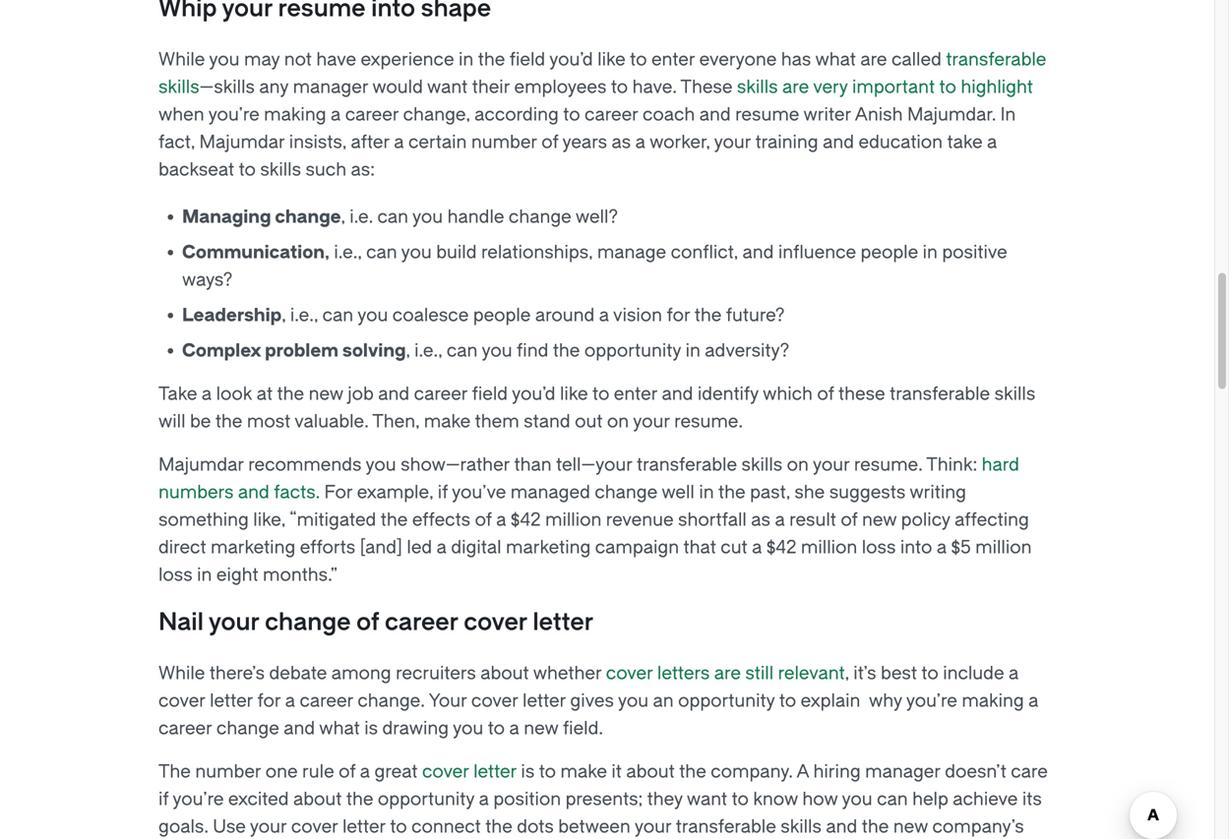 Task type: describe. For each thing, give the bounding box(es) containing it.
look
[[216, 384, 252, 405]]

of inside take a look at the new job and career field you'd like to enter and identify which of these transferable skills will be the most valuable. then, make them stand out on your resume.
[[817, 384, 834, 405]]

something
[[158, 510, 249, 531]]

it's
[[854, 663, 877, 684]]

1 marketing from the left
[[211, 537, 296, 558]]

for
[[324, 482, 353, 503]]

2 horizontal spatial million
[[976, 537, 1032, 558]]

dots
[[517, 817, 554, 838]]

can up solving
[[322, 305, 354, 326]]

2 horizontal spatial i.e.,
[[414, 341, 442, 361]]

cover right great
[[422, 762, 469, 782]]

presents;
[[566, 789, 643, 810]]

complex
[[182, 341, 261, 361]]

transferable up well
[[637, 455, 737, 475]]

enter inside take a look at the new job and career field you'd like to enter and identify which of these transferable skills will be the most valuable. then, make them stand out on your resume.
[[614, 384, 658, 405]]

stand
[[524, 411, 571, 432]]

majumdar inside —skills any manager would want their employees to have. these skills are very important to highlight when you're making a career change, according to career coach and resume writer anish majumdar. in fact, majumdar insists, after a certain number of years as a worker, your training and education take a backseat to skills such as:
[[199, 132, 285, 153]]

managing change , i.e. can you handle change well?
[[182, 207, 618, 227]]

to up position
[[539, 762, 556, 782]]

1 horizontal spatial million
[[801, 537, 858, 558]]

in up shortfall
[[699, 482, 714, 503]]

led
[[407, 537, 432, 558]]

change down the months."
[[265, 609, 351, 636]]

excited
[[228, 789, 289, 810]]

you inside i.e., can you build relationships, manage conflict, and influence people in positive ways?
[[401, 242, 432, 263]]

a left vision
[[599, 305, 609, 326]]

why
[[869, 691, 902, 712]]

of down 'suggests'
[[841, 510, 858, 531]]

well
[[662, 482, 695, 503]]

can inside i.e., can you build relationships, manage conflict, and influence people in positive ways?
[[366, 242, 397, 263]]

communication,
[[182, 242, 330, 263]]

your down eight
[[209, 609, 259, 636]]

to down 'employees' on the left top
[[563, 104, 580, 125]]

connect
[[412, 817, 481, 838]]

1 horizontal spatial field
[[510, 49, 545, 70]]

include
[[943, 663, 1004, 684]]

which
[[763, 384, 813, 405]]

your down the 'they'
[[635, 817, 672, 838]]

make inside is to make it about the company. a hiring manager doesn't care if you're excited about the opportunity a position presents; they want to know how you can help achieve its goals. use your cover letter to connect the dots between your transferable skills and the new company
[[561, 762, 607, 782]]

hard numbers and facts.
[[158, 455, 1020, 503]]

they
[[647, 789, 683, 810]]

such
[[306, 159, 347, 180]]

you left an
[[618, 691, 649, 712]]

you up the example,
[[366, 455, 396, 475]]

letter inside is to make it about the company. a hiring manager doesn't care if you're excited about the opportunity a position presents; they want to know how you can help achieve its goals. use your cover letter to connect the dots between your transferable skills and the new company
[[343, 817, 386, 838]]

to up cover letter link
[[488, 719, 505, 739]]

change down such
[[275, 207, 341, 227]]

ways?
[[182, 270, 233, 290]]

for inside , it's best to include a cover letter for a career change. your cover letter gives you an opportunity to explain  why you're making a career change and what is drawing you to a new field.
[[257, 691, 281, 712]]

your down excited at the bottom left
[[250, 817, 287, 838]]

career inside take a look at the new job and career field you'd like to enter and identify which of these transferable skills will be the most valuable. then, make them stand out on your resume.
[[414, 384, 468, 405]]

i.e.
[[350, 207, 373, 227]]

cover up "gives"
[[606, 663, 653, 684]]

is inside , it's best to include a cover letter for a career change. your cover letter gives you an opportunity to explain  why you're making a career change and what is drawing you to a new field.
[[364, 719, 378, 739]]

your up she
[[813, 455, 850, 475]]

you left the find
[[482, 341, 512, 361]]

fact,
[[158, 132, 195, 153]]

0 horizontal spatial million
[[545, 510, 602, 531]]

letter up whether
[[533, 609, 594, 636]]

a inside is to make it about the company. a hiring manager doesn't care if you're excited about the opportunity a position presents; they want to know how you can help achieve its goals. use your cover letter to connect the dots between your transferable skills and the new company
[[479, 789, 489, 810]]

cover down while there's debate among recruiters about whether cover letters are still relevant
[[471, 691, 518, 712]]

letter down whether
[[523, 691, 566, 712]]

, left i.e.
[[341, 207, 345, 227]]

opportunity inside , it's best to include a cover letter for a career change. your cover letter gives you an opportunity to explain  why you're making a career change and what is drawing you to a new field.
[[678, 691, 775, 712]]

transferable inside is to make it about the company. a hiring manager doesn't care if you're excited about the opportunity a position presents; they want to know how you can help achieve its goals. use your cover letter to connect the dots between your transferable skills and the new company
[[676, 817, 776, 838]]

shortfall
[[678, 510, 747, 531]]

like,
[[253, 510, 285, 531]]

1 vertical spatial i.e.,
[[290, 305, 318, 326]]

future?
[[726, 305, 785, 326]]

change up relationships,
[[509, 207, 572, 227]]

new inside is to make it about the company. a hiring manager doesn't care if you're excited about the opportunity a position presents; they want to know how you can help achieve its goals. use your cover letter to connect the dots between your transferable skills and the new company
[[894, 817, 928, 838]]

skills up past,
[[742, 455, 783, 475]]

in
[[1001, 104, 1016, 125]]

in left eight
[[197, 565, 212, 586]]

still
[[745, 663, 774, 684]]

tell—your
[[556, 455, 632, 475]]

effects
[[412, 510, 471, 531]]

skills are very important to highlight link
[[737, 77, 1033, 97]]

letter up position
[[474, 762, 517, 782]]

you'd inside take a look at the new job and career field you'd like to enter and identify which of these transferable skills will be the most valuable. then, make them stand out on your resume.
[[512, 384, 556, 405]]

important
[[852, 77, 935, 97]]

, it's best to include a cover letter for a career change. your cover letter gives you an opportunity to explain  why you're making a career change and what is drawing you to a new field.
[[158, 663, 1039, 739]]

and up 'then,'
[[378, 384, 410, 405]]

as inside for example, if you've managed change well in the past, she suggests writing something like, "mitigated the effects of a $42 million revenue shortfall as a result of new policy affecting direct marketing efforts [and] led a digital marketing campaign that cut a $42 million loss into a $5 million loss in eight months."
[[751, 510, 771, 531]]

vision
[[613, 305, 662, 326]]

campaign
[[595, 537, 679, 558]]

coalesce
[[393, 305, 469, 326]]

a right cut
[[752, 537, 762, 558]]

skills inside is to make it about the company. a hiring manager doesn't care if you're excited about the opportunity a position presents; they want to know how you can help achieve its goals. use your cover letter to connect the dots between your transferable skills and the new company
[[781, 817, 822, 838]]

at
[[257, 384, 273, 405]]

adversity?
[[705, 341, 790, 361]]

skills up "resume"
[[737, 77, 778, 97]]

goals.
[[158, 817, 208, 838]]

debate
[[269, 663, 327, 684]]

field.
[[563, 719, 603, 739]]

of up the among
[[356, 609, 379, 636]]

whether
[[533, 663, 602, 684]]

training
[[756, 132, 819, 153]]

is to make it about the company. a hiring manager doesn't care if you're excited about the opportunity a position presents; they want to know how you can help achieve its goals. use your cover letter to connect the dots between your transferable skills and the new company
[[158, 762, 1048, 840]]

most
[[247, 411, 291, 432]]

for example, if you've managed change well in the past, she suggests writing something like, "mitigated the effects of a $42 million revenue shortfall as a result of new policy affecting direct marketing efforts [and] led a digital marketing campaign that cut a $42 million loss into a $5 million loss in eight months."
[[158, 482, 1032, 586]]

can inside is to make it about the company. a hiring manager doesn't care if you're excited about the opportunity a position presents; they want to know how you can help achieve its goals. use your cover letter to connect the dots between your transferable skills and the new company
[[877, 789, 908, 810]]

cover letters are still relevant link
[[606, 663, 845, 684]]

hiring
[[814, 762, 861, 782]]

to up majumdar.
[[940, 77, 957, 97]]

is inside is to make it about the company. a hiring manager doesn't care if you're excited about the opportunity a position presents; they want to know how you can help achieve its goals. use your cover letter to connect the dots between your transferable skills and the new company
[[521, 762, 535, 782]]

of inside —skills any manager would want their employees to have. these skills are very important to highlight when you're making a career change, according to career coach and resume writer anish majumdar. in fact, majumdar insists, after a certain number of years as a worker, your training and education take a backseat to skills such as:
[[542, 132, 558, 153]]

leadership , i.e., can you coalesce people around a vision for the future?
[[182, 305, 785, 326]]

coach
[[643, 104, 695, 125]]

a down while there's debate among recruiters about whether cover letters are still relevant
[[509, 719, 519, 739]]

what inside , it's best to include a cover letter for a career change. your cover letter gives you an opportunity to explain  why you're making a career change and what is drawing you to a new field.
[[319, 719, 360, 739]]

and left identify
[[662, 384, 693, 405]]

a up care on the bottom right of page
[[1029, 691, 1039, 712]]

change,
[[403, 104, 470, 125]]

a right led on the bottom left of the page
[[437, 537, 447, 558]]

a left 'worker,'
[[636, 132, 646, 153]]

and inside hard numbers and facts.
[[238, 482, 270, 503]]

resume. inside take a look at the new job and career field you'd like to enter and identify which of these transferable skills will be the most valuable. then, make them stand out on your resume.
[[674, 411, 743, 432]]

on inside take a look at the new job and career field you'd like to enter and identify which of these transferable skills will be the most valuable. then, make them stand out on your resume.
[[607, 411, 629, 432]]

among
[[332, 663, 391, 684]]

leadership
[[182, 305, 282, 326]]

she
[[795, 482, 825, 503]]

manager inside is to make it about the company. a hiring manager doesn't care if you're excited about the opportunity a position presents; they want to know how you can help achieve its goals. use your cover letter to connect the dots between your transferable skills and the new company
[[865, 762, 941, 782]]

its
[[1022, 789, 1042, 810]]

letter down the there's
[[210, 691, 253, 712]]

and down these
[[700, 104, 731, 125]]

nail your change of career cover letter
[[158, 609, 594, 636]]

you up build
[[412, 207, 443, 227]]

and inside i.e., can you build relationships, manage conflict, and influence people in positive ways?
[[743, 242, 774, 263]]

not
[[284, 49, 312, 70]]

1 horizontal spatial loss
[[862, 537, 896, 558]]

0 vertical spatial what
[[815, 49, 856, 70]]

help
[[913, 789, 949, 810]]

them
[[475, 411, 519, 432]]

how
[[803, 789, 838, 810]]

as inside —skills any manager would want their employees to have. these skills are very important to highlight when you're making a career change, according to career coach and resume writer anish majumdar. in fact, majumdar insists, after a certain number of years as a worker, your training and education take a backseat to skills such as:
[[612, 132, 631, 153]]

while there's debate among recruiters about whether cover letters are still relevant
[[158, 663, 845, 684]]

best
[[881, 663, 917, 684]]

$5
[[951, 537, 971, 558]]

job
[[348, 384, 374, 405]]

career up recruiters
[[385, 609, 458, 636]]

career up after
[[345, 104, 399, 125]]

letters
[[657, 663, 710, 684]]

if inside for example, if you've managed change well in the past, she suggests writing something like, "mitigated the effects of a $42 million revenue shortfall as a result of new policy affecting direct marketing efforts [and] led a digital marketing campaign that cut a $42 million loss into a $5 million loss in eight months."
[[438, 482, 448, 503]]

a up "insists,"
[[331, 104, 341, 125]]

1 vertical spatial $42
[[767, 537, 797, 558]]

career up the
[[158, 719, 212, 739]]

manager inside —skills any manager would want their employees to have. these skills are very important to highlight when you're making a career change, according to career coach and resume writer anish majumdar. in fact, majumdar insists, after a certain number of years as a worker, your training and education take a backseat to skills such as:
[[293, 77, 368, 97]]

certain
[[408, 132, 467, 153]]

of down you've
[[475, 510, 492, 531]]

majumdar.
[[907, 104, 996, 125]]

to left have.
[[611, 77, 628, 97]]

transferable skills
[[158, 49, 1047, 97]]

out
[[575, 411, 603, 432]]

2 vertical spatial about
[[293, 789, 342, 810]]

you're inside , it's best to include a cover letter for a career change. your cover letter gives you an opportunity to explain  why you're making a career change and what is drawing you to a new field.
[[906, 691, 958, 712]]

of right rule
[[339, 762, 356, 782]]

, inside , it's best to include a cover letter for a career change. your cover letter gives you an opportunity to explain  why you're making a career change and what is drawing you to a new field.
[[845, 663, 849, 684]]

cover up while there's debate among recruiters about whether cover letters are still relevant
[[464, 609, 527, 636]]

0 vertical spatial about
[[481, 663, 529, 684]]

a
[[797, 762, 809, 782]]

you up —skills
[[209, 49, 240, 70]]

change inside for example, if you've managed change well in the past, she suggests writing something like, "mitigated the effects of a $42 million revenue shortfall as a result of new policy affecting direct marketing efforts [and] led a digital marketing campaign that cut a $42 million loss into a $5 million loss in eight months."
[[595, 482, 658, 503]]

an
[[653, 691, 674, 712]]

nail
[[158, 609, 204, 636]]

has
[[781, 49, 811, 70]]

that
[[684, 537, 716, 558]]

a down past,
[[775, 510, 785, 531]]

months."
[[263, 565, 338, 586]]

1 vertical spatial about
[[626, 762, 675, 782]]

0 horizontal spatial $42
[[511, 510, 541, 531]]

0 vertical spatial you'd
[[549, 49, 593, 70]]

transferable inside take a look at the new job and career field you'd like to enter and identify which of these transferable skills will be the most valuable. then, make them stand out on your resume.
[[890, 384, 990, 405]]

can down the leadership , i.e., can you coalesce people around a vision for the future?
[[447, 341, 478, 361]]

making inside —skills any manager would want their employees to have. these skills are very important to highlight when you're making a career change, according to career coach and resume writer anish majumdar. in fact, majumdar insists, after a certain number of years as a worker, your training and education take a backseat to skills such as:
[[264, 104, 326, 125]]

are inside —skills any manager would want their employees to have. these skills are very important to highlight when you're making a career change, according to career coach and resume writer anish majumdar. in fact, majumdar insists, after a certain number of years as a worker, your training and education take a backseat to skills such as:
[[783, 77, 809, 97]]

any
[[259, 77, 289, 97]]

you're inside is to make it about the company. a hiring manager doesn't care if you're excited about the opportunity a position presents; they want to know how you can help achieve its goals. use your cover letter to connect the dots between your transferable skills and the new company
[[173, 789, 224, 810]]

direct
[[158, 537, 206, 558]]

and inside , it's best to include a cover letter for a career change. your cover letter gives you an opportunity to explain  why you're making a career change and what is drawing you to a new field.
[[284, 719, 315, 739]]

while you may not have experience in the field you'd like to enter everyone has what are called
[[158, 49, 946, 70]]

revenue
[[606, 510, 674, 531]]

skills inside take a look at the new job and career field you'd like to enter and identify which of these transferable skills will be the most valuable. then, make them stand out on your resume.
[[995, 384, 1036, 405]]



Task type: locate. For each thing, give the bounding box(es) containing it.
0 vertical spatial on
[[607, 411, 629, 432]]

you inside is to make it about the company. a hiring manager doesn't care if you're excited about the opportunity a position presents; they want to know how you can help achieve its goals. use your cover letter to connect the dots between your transferable skills and the new company
[[842, 789, 873, 810]]

manager down the 'have'
[[293, 77, 368, 97]]

change up revenue
[[595, 482, 658, 503]]

a inside take a look at the new job and career field you'd like to enter and identify which of these transferable skills will be the most valuable. then, make them stand out on your resume.
[[202, 384, 212, 405]]

managed
[[511, 482, 590, 503]]

may
[[244, 49, 280, 70]]

to left connect
[[390, 817, 407, 838]]

0 vertical spatial enter
[[652, 49, 695, 70]]

to inside take a look at the new job and career field you'd like to enter and identify which of these transferable skills will be the most valuable. then, make them stand out on your resume.
[[593, 384, 610, 405]]

1 vertical spatial people
[[473, 305, 531, 326]]

1 vertical spatial while
[[158, 663, 205, 684]]

1 vertical spatial want
[[687, 789, 728, 810]]

1 while from the top
[[158, 49, 205, 70]]

field up 'them'
[[472, 384, 508, 405]]

their
[[472, 77, 510, 97]]

0 vertical spatial while
[[158, 49, 205, 70]]

a down you've
[[496, 510, 506, 531]]

take
[[158, 384, 197, 405]]

0 horizontal spatial number
[[195, 762, 261, 782]]

make inside take a look at the new job and career field you'd like to enter and identify which of these transferable skills will be the most valuable. then, make them stand out on your resume.
[[424, 411, 471, 432]]

0 vertical spatial if
[[438, 482, 448, 503]]

1 vertical spatial number
[[195, 762, 261, 782]]

1 horizontal spatial like
[[598, 49, 626, 70]]

of left these
[[817, 384, 834, 405]]

, down 'coalesce'
[[406, 341, 410, 361]]

1 vertical spatial if
[[158, 789, 169, 810]]

career up years
[[585, 104, 638, 125]]

i.e., down 'coalesce'
[[414, 341, 442, 361]]

while down nail
[[158, 663, 205, 684]]

loss down direct
[[158, 565, 193, 586]]

your
[[429, 691, 467, 712]]

efforts
[[300, 537, 356, 558]]

1 horizontal spatial marketing
[[506, 537, 591, 558]]

backseat
[[158, 159, 234, 180]]

cover down rule
[[291, 817, 338, 838]]

would
[[372, 77, 423, 97]]

enter up have.
[[652, 49, 695, 70]]

influence
[[778, 242, 856, 263]]

cover up the
[[158, 691, 205, 712]]

your inside take a look at the new job and career field you'd like to enter and identify which of these transferable skills will be the most valuable. then, make them stand out on your resume.
[[633, 411, 670, 432]]

0 horizontal spatial are
[[714, 663, 741, 684]]

are up skills are very important to highlight link on the right top of the page
[[861, 49, 887, 70]]

recruiters
[[396, 663, 476, 684]]

i.e., can you build relationships, manage conflict, and influence people in positive ways?
[[182, 242, 1008, 290]]

new inside take a look at the new job and career field you'd like to enter and identify which of these transferable skills will be the most valuable. then, make them stand out on your resume.
[[309, 384, 343, 405]]

you'd up stand
[[512, 384, 556, 405]]

is
[[364, 719, 378, 739], [521, 762, 535, 782]]

2 marketing from the left
[[506, 537, 591, 558]]

0 vertical spatial loss
[[862, 537, 896, 558]]

2 vertical spatial opportunity
[[378, 789, 475, 810]]

cover inside is to make it about the company. a hiring manager doesn't care if you're excited about the opportunity a position presents; they want to know how you can help achieve its goals. use your cover letter to connect the dots between your transferable skills and the new company
[[291, 817, 338, 838]]

a left look
[[202, 384, 212, 405]]

a left $5
[[937, 537, 947, 558]]

new left the field.
[[524, 719, 559, 739]]

0 vertical spatial is
[[364, 719, 378, 739]]

skills inside transferable skills
[[158, 77, 199, 97]]

0 vertical spatial like
[[598, 49, 626, 70]]

you've
[[452, 482, 506, 503]]

1 horizontal spatial are
[[783, 77, 809, 97]]

and up like,
[[238, 482, 270, 503]]

0 horizontal spatial as
[[612, 132, 631, 153]]

skills
[[158, 77, 199, 97], [737, 77, 778, 97], [260, 159, 301, 180], [995, 384, 1036, 405], [742, 455, 783, 475], [781, 817, 822, 838]]

marketing up eight
[[211, 537, 296, 558]]

result
[[790, 510, 837, 531]]

1 horizontal spatial making
[[962, 691, 1024, 712]]

is up position
[[521, 762, 535, 782]]

these
[[839, 384, 885, 405]]

resume. down identify
[[674, 411, 743, 432]]

0 horizontal spatial want
[[427, 77, 468, 97]]

0 vertical spatial are
[[861, 49, 887, 70]]

change.
[[358, 691, 425, 712]]

in left "positive" on the top right of page
[[923, 242, 938, 263]]

when
[[158, 104, 204, 125]]

cut
[[721, 537, 748, 558]]

making inside , it's best to include a cover letter for a career change. your cover letter gives you an opportunity to explain  why you're making a career change and what is drawing you to a new field.
[[962, 691, 1024, 712]]

problem
[[265, 341, 339, 361]]

hard
[[982, 455, 1020, 475]]

of left years
[[542, 132, 558, 153]]

people inside i.e., can you build relationships, manage conflict, and influence people in positive ways?
[[861, 242, 918, 263]]

0 vertical spatial i.e.,
[[334, 242, 362, 263]]

majumdar recommends you show—rather than tell—your transferable skills on your resume. think:
[[158, 455, 978, 475]]

2 horizontal spatial about
[[626, 762, 675, 782]]

while up —skills
[[158, 49, 205, 70]]

a left great
[[360, 762, 370, 782]]

you
[[209, 49, 240, 70], [412, 207, 443, 227], [401, 242, 432, 263], [358, 305, 388, 326], [482, 341, 512, 361], [366, 455, 396, 475], [618, 691, 649, 712], [453, 719, 484, 739], [842, 789, 873, 810]]

0 vertical spatial opportunity
[[585, 341, 681, 361]]

0 vertical spatial want
[[427, 77, 468, 97]]

1 vertical spatial as
[[751, 510, 771, 531]]

1 vertical spatial are
[[783, 77, 809, 97]]

and down how
[[826, 817, 858, 838]]

—skills
[[199, 77, 255, 97]]

0 vertical spatial manager
[[293, 77, 368, 97]]

in inside i.e., can you build relationships, manage conflict, and influence people in positive ways?
[[923, 242, 938, 263]]

new up valuable.
[[309, 384, 343, 405]]

use
[[213, 817, 246, 838]]

and
[[700, 104, 731, 125], [823, 132, 854, 153], [743, 242, 774, 263], [378, 384, 410, 405], [662, 384, 693, 405], [238, 482, 270, 503], [284, 719, 315, 739], [826, 817, 858, 838]]

relationships,
[[481, 242, 593, 263]]

0 horizontal spatial marketing
[[211, 537, 296, 558]]

insists,
[[289, 132, 347, 153]]

1 vertical spatial you're
[[906, 691, 958, 712]]

$42 down 'managed'
[[511, 510, 541, 531]]

million down affecting
[[976, 537, 1032, 558]]

have.
[[633, 77, 677, 97]]

these
[[681, 77, 733, 97]]

rule
[[302, 762, 334, 782]]

take a look at the new job and career field you'd like to enter and identify which of these transferable skills will be the most valuable. then, make them stand out on your resume.
[[158, 384, 1036, 432]]

1 horizontal spatial $42
[[767, 537, 797, 558]]

1 vertical spatial majumdar
[[158, 455, 244, 475]]

like inside take a look at the new job and career field you'd like to enter and identify which of these transferable skills will be the most valuable. then, make them stand out on your resume.
[[560, 384, 588, 405]]

opportunity down vision
[[585, 341, 681, 361]]

if up effects
[[438, 482, 448, 503]]

experience
[[361, 49, 454, 70]]

on right "out"
[[607, 411, 629, 432]]

like up "out"
[[560, 384, 588, 405]]

1 horizontal spatial on
[[787, 455, 809, 475]]

care
[[1011, 762, 1048, 782]]

0 vertical spatial $42
[[511, 510, 541, 531]]

find
[[517, 341, 549, 361]]

making down include
[[962, 691, 1024, 712]]

1 vertical spatial you'd
[[512, 384, 556, 405]]

1 vertical spatial like
[[560, 384, 588, 405]]

to down company.
[[732, 789, 749, 810]]

people up complex problem solving , i.e., can you find the opportunity in adversity?
[[473, 305, 531, 326]]

0 horizontal spatial is
[[364, 719, 378, 739]]

make
[[424, 411, 471, 432], [561, 762, 607, 782]]

1 vertical spatial make
[[561, 762, 607, 782]]

skills up 'hard'
[[995, 384, 1036, 405]]

what up the number one rule of a great cover letter
[[319, 719, 360, 739]]

as right years
[[612, 132, 631, 153]]

career down debate
[[300, 691, 353, 712]]

affecting
[[955, 510, 1029, 531]]

you down the "your"
[[453, 719, 484, 739]]

0 vertical spatial you're
[[208, 104, 260, 125]]

want right the 'they'
[[687, 789, 728, 810]]

drawing
[[382, 719, 449, 739]]

to up "out"
[[593, 384, 610, 405]]

everyone
[[699, 49, 777, 70]]

than
[[514, 455, 552, 475]]

1 vertical spatial field
[[472, 384, 508, 405]]

1 vertical spatial manager
[[865, 762, 941, 782]]

1 vertical spatial opportunity
[[678, 691, 775, 712]]

positive
[[942, 242, 1008, 263]]

and down writer
[[823, 132, 854, 153]]

there's
[[209, 663, 265, 684]]

2 horizontal spatial are
[[861, 49, 887, 70]]

0 horizontal spatial resume.
[[674, 411, 743, 432]]

0 horizontal spatial loss
[[158, 565, 193, 586]]

writing
[[910, 482, 967, 503]]

0 horizontal spatial making
[[264, 104, 326, 125]]

gives
[[570, 691, 614, 712]]

0 horizontal spatial make
[[424, 411, 471, 432]]

can right i.e.
[[377, 207, 408, 227]]

1 vertical spatial is
[[521, 762, 535, 782]]

0 horizontal spatial about
[[293, 789, 342, 810]]

1 horizontal spatial want
[[687, 789, 728, 810]]

1 horizontal spatial is
[[521, 762, 535, 782]]

while for while you may not have experience in the field you'd like to enter everyone has what are called
[[158, 49, 205, 70]]

opportunity
[[585, 341, 681, 361], [678, 691, 775, 712], [378, 789, 475, 810]]

know
[[753, 789, 798, 810]]

to up have.
[[630, 49, 647, 70]]

cover
[[464, 609, 527, 636], [606, 663, 653, 684], [158, 691, 205, 712], [471, 691, 518, 712], [422, 762, 469, 782], [291, 817, 338, 838]]

a down cover letter link
[[479, 789, 489, 810]]

majumdar
[[199, 132, 285, 153], [158, 455, 244, 475]]

in up their at the left top
[[459, 49, 474, 70]]

0 horizontal spatial if
[[158, 789, 169, 810]]

take a
[[947, 132, 997, 153]]

1 vertical spatial resume.
[[854, 455, 923, 475]]

on up she
[[787, 455, 809, 475]]

be
[[190, 411, 211, 432]]

anish
[[855, 104, 903, 125]]

0 horizontal spatial people
[[473, 305, 531, 326]]

"mitigated
[[290, 510, 376, 531]]

very
[[813, 77, 848, 97]]

handle
[[447, 207, 504, 227]]

transferable up think:
[[890, 384, 990, 405]]

a right after
[[394, 132, 404, 153]]

want inside is to make it about the company. a hiring manager doesn't care if you're excited about the opportunity a position presents; they want to know how you can help achieve its goals. use your cover letter to connect the dots between your transferable skills and the new company
[[687, 789, 728, 810]]

new inside , it's best to include a cover letter for a career change. your cover letter gives you an opportunity to explain  why you're making a career change and what is drawing you to a new field.
[[524, 719, 559, 739]]

according
[[475, 104, 559, 125]]

a right include
[[1009, 663, 1019, 684]]

2 vertical spatial are
[[714, 663, 741, 684]]

you'd up 'employees' on the left top
[[549, 49, 593, 70]]

1 horizontal spatial number
[[471, 132, 537, 153]]

1 horizontal spatial make
[[561, 762, 607, 782]]

0 vertical spatial resume.
[[674, 411, 743, 432]]

1 horizontal spatial manager
[[865, 762, 941, 782]]

you down hiring
[[842, 789, 873, 810]]

you up solving
[[358, 305, 388, 326]]

make up show—rather
[[424, 411, 471, 432]]

the
[[478, 49, 505, 70], [695, 305, 722, 326], [553, 341, 580, 361], [277, 384, 304, 405], [215, 411, 243, 432], [719, 482, 746, 503], [381, 510, 408, 531], [679, 762, 707, 782], [346, 789, 373, 810], [485, 817, 513, 838], [862, 817, 889, 838]]

0 vertical spatial make
[[424, 411, 471, 432]]

change inside , it's best to include a cover letter for a career change. your cover letter gives you an opportunity to explain  why you're making a career change and what is drawing you to a new field.
[[216, 719, 279, 739]]

of
[[542, 132, 558, 153], [817, 384, 834, 405], [475, 510, 492, 531], [841, 510, 858, 531], [356, 609, 379, 636], [339, 762, 356, 782]]

example,
[[357, 482, 433, 503]]

0 horizontal spatial for
[[257, 691, 281, 712]]

1 vertical spatial for
[[257, 691, 281, 712]]

0 vertical spatial field
[[510, 49, 545, 70]]

2 vertical spatial you're
[[173, 789, 224, 810]]

number inside —skills any manager would want their employees to have. these skills are very important to highlight when you're making a career change, according to career coach and resume writer anish majumdar. in fact, majumdar insists, after a certain number of years as a worker, your training and education take a backseat to skills such as:
[[471, 132, 537, 153]]

1 vertical spatial loss
[[158, 565, 193, 586]]

position
[[493, 789, 561, 810]]

0 horizontal spatial field
[[472, 384, 508, 405]]

company.
[[711, 762, 793, 782]]

0 horizontal spatial like
[[560, 384, 588, 405]]

you're inside —skills any manager would want their employees to have. these skills are very important to highlight when you're making a career change, according to career coach and resume writer anish majumdar. in fact, majumdar insists, after a certain number of years as a worker, your training and education take a backseat to skills such as:
[[208, 104, 260, 125]]

and inside is to make it about the company. a hiring manager doesn't care if you're excited about the opportunity a position presents; they want to know how you can help achieve its goals. use your cover letter to connect the dots between your transferable skills and the new company
[[826, 817, 858, 838]]

are left still
[[714, 663, 741, 684]]

0 vertical spatial as
[[612, 132, 631, 153]]

field
[[510, 49, 545, 70], [472, 384, 508, 405]]

worker,
[[650, 132, 710, 153]]

1 horizontal spatial what
[[815, 49, 856, 70]]

like up 'employees' on the left top
[[598, 49, 626, 70]]

if inside is to make it about the company. a hiring manager doesn't care if you're excited about the opportunity a position presents; they want to know how you can help achieve its goals. use your cover letter to connect the dots between your transferable skills and the new company
[[158, 789, 169, 810]]

1 vertical spatial enter
[[614, 384, 658, 405]]

0 horizontal spatial what
[[319, 719, 360, 739]]

letter down the number one rule of a great cover letter
[[343, 817, 386, 838]]

to right backseat
[[239, 159, 256, 180]]

1 horizontal spatial for
[[667, 305, 690, 326]]

i.e., down i.e.
[[334, 242, 362, 263]]

suggests
[[829, 482, 906, 503]]

1 horizontal spatial about
[[481, 663, 529, 684]]

i.e., inside i.e., can you build relationships, manage conflict, and influence people in positive ways?
[[334, 242, 362, 263]]

resume
[[735, 104, 800, 125]]

about
[[481, 663, 529, 684], [626, 762, 675, 782], [293, 789, 342, 810]]

in left adversity?
[[686, 341, 701, 361]]

you're down best
[[906, 691, 958, 712]]

into
[[900, 537, 932, 558]]

million down result
[[801, 537, 858, 558]]

want inside —skills any manager would want their employees to have. these skills are very important to highlight when you're making a career change, according to career coach and resume writer anish majumdar. in fact, majumdar insists, after a certain number of years as a worker, your training and education take a backseat to skills such as:
[[427, 77, 468, 97]]

2 vertical spatial i.e.,
[[414, 341, 442, 361]]

1 horizontal spatial if
[[438, 482, 448, 503]]

1 vertical spatial on
[[787, 455, 809, 475]]

0 horizontal spatial i.e.,
[[290, 305, 318, 326]]

1 horizontal spatial as
[[751, 510, 771, 531]]

0 vertical spatial for
[[667, 305, 690, 326]]

employees
[[514, 77, 607, 97]]

hard numbers and facts. link
[[158, 455, 1020, 503]]

number down according in the top left of the page
[[471, 132, 537, 153]]

people
[[861, 242, 918, 263], [473, 305, 531, 326]]

a down debate
[[285, 691, 295, 712]]

called
[[892, 49, 942, 70]]

transferable down know
[[676, 817, 776, 838]]

new inside for example, if you've managed change well in the past, she suggests writing something like, "mitigated the effects of a $42 million revenue shortfall as a result of new policy affecting direct marketing efforts [and] led a digital marketing campaign that cut a $42 million loss into a $5 million loss in eight months."
[[862, 510, 897, 531]]

0 vertical spatial number
[[471, 132, 537, 153]]

1 horizontal spatial people
[[861, 242, 918, 263]]

2 while from the top
[[158, 663, 205, 684]]

relevant
[[778, 663, 845, 684]]

while for while there's debate among recruiters about whether cover letters are still relevant
[[158, 663, 205, 684]]

, up problem
[[282, 305, 286, 326]]

career up 'then,'
[[414, 384, 468, 405]]

your down "resume"
[[714, 132, 751, 153]]

skills left such
[[260, 159, 301, 180]]

, left it's
[[845, 663, 849, 684]]

eight
[[216, 565, 258, 586]]

1 vertical spatial making
[[962, 691, 1024, 712]]

people right influence
[[861, 242, 918, 263]]

if
[[438, 482, 448, 503], [158, 789, 169, 810]]

transferable inside transferable skills
[[946, 49, 1047, 70]]

enter
[[652, 49, 695, 70], [614, 384, 658, 405]]

field inside take a look at the new job and career field you'd like to enter and identify which of these transferable skills will be the most valuable. then, make them stand out on your resume.
[[472, 384, 508, 405]]

years
[[562, 132, 607, 153]]

your inside —skills any manager would want their employees to have. these skills are very important to highlight when you're making a career change, according to career coach and resume writer anish majumdar. in fact, majumdar insists, after a certain number of years as a worker, your training and education take a backseat to skills such as:
[[714, 132, 751, 153]]

0 vertical spatial making
[[264, 104, 326, 125]]

to down relevant
[[779, 691, 796, 712]]

as:
[[351, 159, 375, 180]]

after
[[351, 132, 390, 153]]

highlight
[[961, 77, 1033, 97]]

between
[[558, 817, 631, 838]]

new down help
[[894, 817, 928, 838]]

opportunity inside is to make it about the company. a hiring manager doesn't care if you're excited about the opportunity a position presents; they want to know how you can help achieve its goals. use your cover letter to connect the dots between your transferable skills and the new company
[[378, 789, 475, 810]]

have
[[316, 49, 356, 70]]

to right best
[[922, 663, 939, 684]]

are down has
[[783, 77, 809, 97]]

0 horizontal spatial manager
[[293, 77, 368, 97]]

0 vertical spatial people
[[861, 242, 918, 263]]



Task type: vqa. For each thing, say whether or not it's contained in the screenshot.


